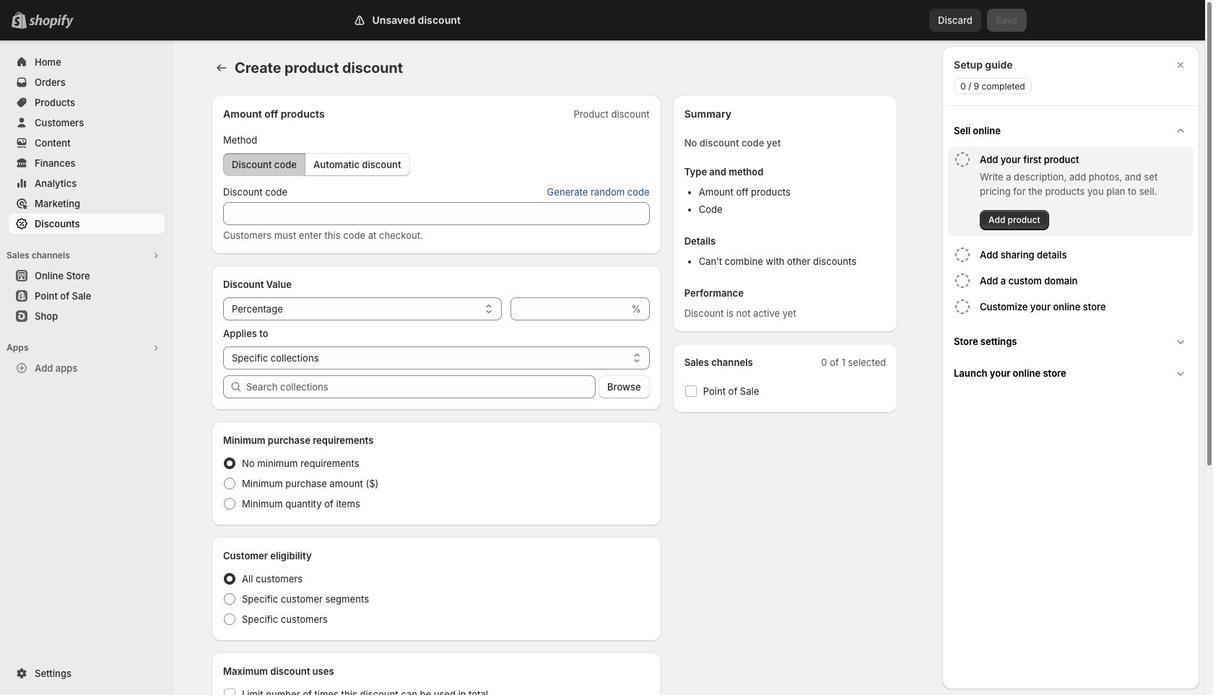 Task type: vqa. For each thing, say whether or not it's contained in the screenshot.
"Navigation" Link
no



Task type: locate. For each thing, give the bounding box(es) containing it.
dialog
[[943, 46, 1200, 690]]

mark add your first product as done image
[[954, 151, 971, 168]]

None text field
[[223, 202, 650, 225], [510, 298, 629, 321], [223, 202, 650, 225], [510, 298, 629, 321]]

shopify image
[[32, 14, 77, 29]]



Task type: describe. For each thing, give the bounding box(es) containing it.
mark add a custom domain as done image
[[954, 272, 971, 290]]

Search collections text field
[[246, 376, 596, 399]]

mark add sharing details as done image
[[954, 246, 971, 264]]

mark customize your online store as done image
[[954, 298, 971, 316]]



